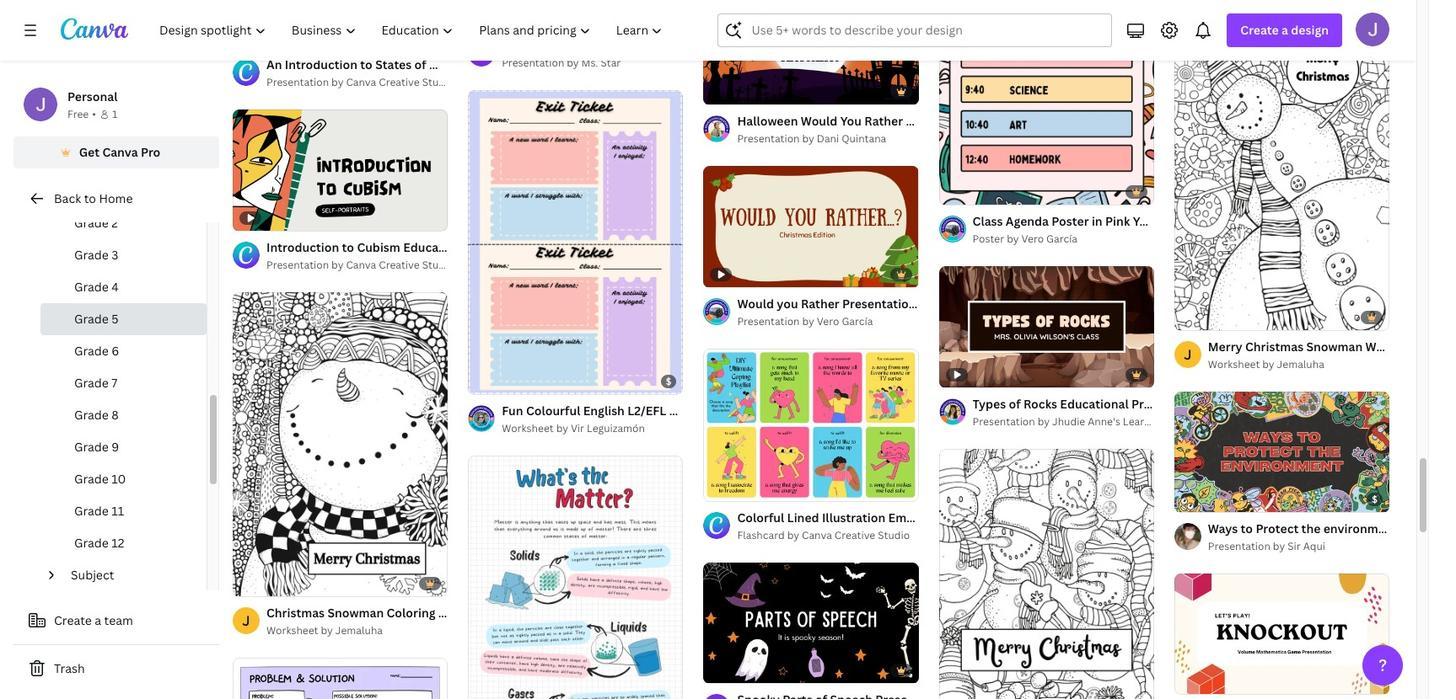 Task type: describe. For each thing, give the bounding box(es) containing it.
$ for presentation by sir aqui
[[1372, 493, 1378, 506]]

jemaluha image for j link corresponding to christmas snowman coloring worksheet in  black and white illustrative style image
[[233, 608, 260, 635]]

top level navigation element
[[148, 13, 678, 47]]

grade 10 link
[[40, 464, 207, 496]]

a for design
[[1282, 22, 1289, 38]]

4
[[112, 279, 119, 295]]

free
[[67, 107, 89, 121]]

presentation by vero garcía
[[737, 314, 873, 329]]

leguizamón
[[587, 422, 645, 436]]

free •
[[67, 107, 96, 121]]

12
[[112, 536, 124, 552]]

by inside colorful lined illustration emotions flashcard flashcard by canva creative studio
[[787, 529, 800, 543]]

6
[[112, 343, 119, 359]]

grade for grade 11
[[74, 503, 109, 520]]

personal
[[67, 89, 118, 105]]

ways to protect the environment science educational presentation in red yellow green retro style image
[[1175, 392, 1390, 513]]

create a design
[[1241, 22, 1329, 38]]

1 of 17
[[716, 664, 743, 676]]

1 of 13 for halloween would you rather brain break presentation in colorful illustrative style "image"
[[716, 84, 745, 97]]

presentation for first presentation by canva creative studio link from the top of the page
[[267, 75, 329, 90]]

0 horizontal spatial 11
[[112, 503, 124, 520]]

7
[[112, 375, 117, 391]]

create for create a design
[[1241, 22, 1279, 38]]

studio for second presentation by canva creative studio link from the top
[[422, 258, 454, 272]]

1 of 11 link
[[1175, 392, 1390, 513]]

merry christmas coloring worksheet in black and white image
[[939, 449, 1154, 700]]

jemaluha element for j link for merry christmas snowman worksheet illustrative style in black and white image on the right
[[1175, 341, 1202, 368]]

grade for grade 3
[[74, 247, 109, 263]]

lined
[[787, 510, 819, 526]]

presentation by vero garcía link
[[737, 314, 919, 330]]

of for presentation by sir aqui
[[1194, 492, 1203, 505]]

presentation by ms. star link
[[502, 55, 683, 72]]

colorful
[[737, 510, 785, 526]]

grade for grade 8
[[74, 407, 109, 423]]

grade for grade 9
[[74, 439, 109, 455]]

canva inside button
[[102, 144, 138, 160]]

grade 7
[[74, 375, 117, 391]]

worksheet inside fun colourful english l2/efl exit ticket worksheet by vir leguizamón
[[502, 422, 554, 436]]

grade 3 link
[[40, 240, 207, 272]]

relationships in a text education presentation yellow and black modern image
[[468, 0, 683, 29]]

to
[[84, 191, 96, 207]]

halloween would you rather brain break presentation in colorful illustrative style image
[[704, 0, 919, 105]]

worksheet by jemaluha for j link for merry christmas snowman worksheet illustrative style in black and white image on the right's jemaluha image
[[1208, 358, 1325, 372]]

fun colourful english l2/efl exit ticket worksheet by vir leguizamón
[[502, 403, 728, 436]]

presentation by ms. star
[[502, 56, 621, 70]]

get canva pro button
[[13, 137, 219, 169]]

grade 5
[[74, 311, 119, 327]]

jhudie
[[1053, 415, 1086, 429]]

style
[[1271, 214, 1301, 230]]

colorful lined illustration emotions flashcard image
[[704, 349, 919, 501]]

jemaluha for christmas snowman coloring worksheet in  black and white illustrative style image's worksheet by jemaluha link
[[335, 624, 383, 638]]

get
[[79, 144, 100, 160]]

grade for grade 6
[[74, 343, 109, 359]]

learning
[[1123, 415, 1165, 429]]

merry christmas snowman worksheet illustrative style in black and white image
[[1175, 26, 1390, 330]]

grade 8 link
[[40, 400, 207, 432]]

colourful
[[526, 403, 581, 419]]

presentation by jhudie anne's learning corner
[[973, 415, 1202, 429]]

17
[[734, 664, 743, 676]]

blue and red half tone matter educational poster image
[[468, 457, 683, 700]]

l2/efl
[[628, 403, 667, 419]]

grade for grade 7
[[74, 375, 109, 391]]

sir
[[1288, 540, 1301, 554]]

subject button
[[64, 560, 197, 592]]

trash link
[[13, 653, 219, 686]]

agenda
[[1006, 214, 1049, 230]]

back to home
[[54, 191, 133, 207]]

presentation by dani quintana link
[[737, 131, 919, 148]]

Search search field
[[752, 14, 1102, 46]]

worksheet by vir leguizamón link
[[502, 421, 683, 438]]

home
[[99, 191, 133, 207]]

worksheet for christmas snowman coloring worksheet in  black and white illustrative style image
[[267, 624, 318, 638]]

0 horizontal spatial 1 of 13 link
[[704, 0, 919, 105]]

presentation by sir aqui
[[1208, 540, 1326, 554]]

grade 12
[[74, 536, 124, 552]]

0 horizontal spatial poster
[[973, 232, 1005, 246]]

creative for first presentation by canva creative studio link from the top of the page
[[379, 75, 420, 90]]

pro
[[141, 144, 161, 160]]

jacob simon image
[[1356, 13, 1390, 46]]

vero inside presentation by vero garcía link
[[817, 314, 840, 329]]

and
[[1173, 214, 1195, 230]]

presentation for presentation by sir aqui link
[[1208, 540, 1271, 554]]

presentation for presentation by ms. star link
[[502, 56, 564, 70]]

create a design button
[[1227, 13, 1343, 47]]

grade 7 link
[[40, 368, 207, 400]]

by inside fun colourful english l2/efl exit ticket worksheet by vir leguizamón
[[556, 422, 568, 436]]

vero inside class agenda poster in pink yellow and blue doodle style poster by vero garcía
[[1022, 232, 1044, 246]]

of for presentation by dani quintana
[[723, 84, 732, 97]]

back
[[54, 191, 81, 207]]

presentation by jhudie anne's learning corner link
[[973, 414, 1202, 431]]

grade 11
[[74, 503, 124, 520]]

emotions
[[889, 510, 943, 526]]

yellow
[[1133, 214, 1171, 230]]

flashcard by canva creative studio link
[[737, 528, 919, 545]]

jemaluha image for j link for merry christmas snowman worksheet illustrative style in black and white image on the right
[[1175, 341, 1202, 368]]

j link for merry christmas snowman worksheet illustrative style in black and white image on the right
[[1175, 341, 1202, 368]]

0 horizontal spatial 3
[[112, 247, 118, 263]]

grade 4 link
[[40, 272, 207, 304]]

christmas snowman coloring worksheet in  black and white illustrative style image
[[233, 293, 448, 597]]

presentation by canva creative studio for first presentation by canva creative studio link from the top of the page
[[267, 75, 454, 90]]

ticket
[[694, 403, 728, 419]]

8
[[112, 407, 119, 423]]

pink
[[1106, 214, 1130, 230]]

ms. star image
[[704, 695, 731, 700]]

1 horizontal spatial poster
[[1052, 214, 1089, 230]]

trash
[[54, 661, 85, 677]]

dani
[[817, 132, 839, 146]]



Task type: locate. For each thing, give the bounding box(es) containing it.
quintana
[[842, 132, 887, 146]]

1 vertical spatial flashcard
[[737, 529, 785, 543]]

grade left 12
[[74, 536, 109, 552]]

colorful lined illustration emotions flashcard link
[[737, 509, 1002, 528]]

2 vertical spatial creative
[[835, 529, 876, 543]]

presentation for presentation by dani quintana link
[[737, 132, 800, 146]]

doodle
[[1227, 214, 1268, 230]]

poster
[[1052, 214, 1089, 230], [973, 232, 1005, 246]]

0 horizontal spatial garcía
[[842, 314, 873, 329]]

ms. star element
[[468, 40, 495, 67], [704, 695, 731, 700]]

1 horizontal spatial 1 of 13 link
[[1175, 574, 1390, 695]]

0 vertical spatial vero
[[1022, 232, 1044, 246]]

create a team button
[[13, 605, 219, 638]]

fun colourful english l2/efl exit ticket image
[[468, 91, 683, 395]]

of for flashcard by canva creative studio
[[723, 481, 732, 494]]

1 vertical spatial jemaluha
[[335, 624, 383, 638]]

canva inside colorful lined illustration emotions flashcard flashcard by canva creative studio
[[802, 529, 832, 543]]

1 vertical spatial ms. star element
[[704, 695, 731, 700]]

flashcard
[[946, 510, 1002, 526], [737, 529, 785, 543]]

blue
[[1198, 214, 1224, 230]]

1 for halloween would you rather brain break presentation in colorful illustrative style "image"
[[716, 84, 720, 97]]

grade left 8 at the left of the page
[[74, 407, 109, 423]]

back to home link
[[13, 182, 219, 216]]

0 vertical spatial garcía
[[1047, 232, 1078, 246]]

a inside button
[[95, 613, 101, 629]]

class
[[973, 214, 1003, 230]]

1 horizontal spatial a
[[1282, 22, 1289, 38]]

grade left the 2
[[74, 215, 109, 231]]

3 up 4 on the top left of the page
[[112, 247, 118, 263]]

1 vertical spatial j link
[[233, 608, 260, 635]]

worksheet by jemaluha link for merry christmas snowman worksheet illustrative style in black and white image on the right
[[1208, 357, 1390, 374]]

2 horizontal spatial worksheet
[[1208, 358, 1260, 372]]

jemaluha element for j link corresponding to christmas snowman coloring worksheet in  black and white illustrative style image
[[233, 608, 260, 635]]

grade for grade 4
[[74, 279, 109, 295]]

grade down "grade 2"
[[74, 247, 109, 263]]

0 horizontal spatial create
[[54, 613, 92, 629]]

13
[[734, 84, 745, 97], [1205, 674, 1216, 687]]

11 grade from the top
[[74, 536, 109, 552]]

grade for grade 2
[[74, 215, 109, 231]]

a for team
[[95, 613, 101, 629]]

grade left 5
[[74, 311, 109, 327]]

1 vertical spatial poster
[[973, 232, 1005, 246]]

grade for grade 12
[[74, 536, 109, 552]]

1 horizontal spatial worksheet by jemaluha link
[[1208, 357, 1390, 374]]

ms link down 1 of 17
[[704, 695, 731, 700]]

problem and solution graphic organizer image
[[233, 659, 448, 700]]

worksheet by jemaluha link for christmas snowman coloring worksheet in  black and white illustrative style image
[[267, 623, 448, 640]]

anne's
[[1088, 415, 1121, 429]]

fun
[[502, 403, 523, 419]]

presentation by canva creative studio for second presentation by canva creative studio link from the top
[[267, 258, 454, 272]]

grade 3
[[74, 247, 118, 263]]

creative inside colorful lined illustration emotions flashcard flashcard by canva creative studio
[[835, 529, 876, 543]]

5
[[112, 311, 119, 327]]

11 inside "link"
[[1205, 492, 1215, 505]]

canva
[[346, 75, 376, 90], [102, 144, 138, 160], [346, 258, 376, 272], [802, 529, 832, 543]]

0 vertical spatial jemaluha element
[[1175, 341, 1202, 368]]

1 horizontal spatial jemaluha image
[[1175, 341, 1202, 368]]

studio inside colorful lined illustration emotions flashcard flashcard by canva creative studio
[[878, 529, 910, 543]]

11 up the presentation by sir aqui
[[1205, 492, 1215, 505]]

1 of 3
[[716, 481, 740, 494]]

•
[[92, 107, 96, 121]]

of inside "link"
[[1194, 492, 1203, 505]]

grade 11 link
[[40, 496, 207, 528]]

ms. star element for the rightmost ms link
[[704, 695, 731, 700]]

0 horizontal spatial jemaluha element
[[233, 608, 260, 635]]

create left design
[[1241, 22, 1279, 38]]

2 presentation by canva creative studio link from the top
[[267, 257, 454, 274]]

0 vertical spatial 1 of 13
[[716, 84, 745, 97]]

subject
[[71, 568, 114, 584]]

presentation
[[502, 56, 564, 70], [267, 75, 329, 90], [737, 132, 800, 146], [267, 258, 329, 272], [737, 314, 800, 329], [973, 415, 1035, 429], [1208, 540, 1271, 554]]

jemaluha element
[[1175, 341, 1202, 368], [233, 608, 260, 635]]

presentation by dani quintana
[[737, 132, 887, 146]]

1 vertical spatial worksheet by jemaluha
[[267, 624, 383, 638]]

by inside class agenda poster in pink yellow and blue doodle style poster by vero garcía
[[1007, 232, 1019, 246]]

grade left 4 on the top left of the page
[[74, 279, 109, 295]]

0 horizontal spatial vero
[[817, 314, 840, 329]]

garcía
[[1047, 232, 1078, 246], [842, 314, 873, 329]]

0 vertical spatial 1 of 13 link
[[704, 0, 919, 105]]

grade
[[74, 215, 109, 231], [74, 247, 109, 263], [74, 279, 109, 295], [74, 311, 109, 327], [74, 343, 109, 359], [74, 375, 109, 391], [74, 407, 109, 423], [74, 439, 109, 455], [74, 471, 109, 487], [74, 503, 109, 520], [74, 536, 109, 552]]

grade 4
[[74, 279, 119, 295]]

a left design
[[1282, 22, 1289, 38]]

0 vertical spatial jemaluha image
[[1175, 341, 1202, 368]]

grade 6 link
[[40, 336, 207, 368]]

grade 8
[[74, 407, 119, 423]]

0 vertical spatial poster
[[1052, 214, 1089, 230]]

1 vertical spatial 13
[[1205, 674, 1216, 687]]

ms. star element for left ms link
[[468, 40, 495, 67]]

grade up grade 12
[[74, 503, 109, 520]]

6 grade from the top
[[74, 375, 109, 391]]

1 vertical spatial presentation by canva creative studio link
[[267, 257, 454, 274]]

1 vertical spatial studio
[[422, 258, 454, 272]]

an introduction to states of matter science presentation in beige light red lined style image
[[233, 0, 448, 49]]

volume knockout math game presentation in cream red playful style image
[[1175, 574, 1390, 695]]

ms. star element down 1 of 17
[[704, 695, 731, 700]]

grade 2
[[74, 215, 118, 231]]

english
[[583, 403, 625, 419]]

0 horizontal spatial ms link
[[468, 40, 495, 67]]

1 horizontal spatial j link
[[1175, 341, 1202, 368]]

jemaluha
[[1277, 358, 1325, 372], [335, 624, 383, 638]]

$ for worksheet by vir leguizamón
[[666, 375, 672, 388]]

1 of 17 link
[[704, 563, 919, 684]]

0 horizontal spatial worksheet
[[267, 624, 318, 638]]

0 vertical spatial $
[[666, 375, 672, 388]]

a inside dropdown button
[[1282, 22, 1289, 38]]

0 vertical spatial flashcard
[[946, 510, 1002, 526]]

create left team
[[54, 613, 92, 629]]

1 horizontal spatial ms link
[[704, 695, 731, 700]]

10 grade from the top
[[74, 503, 109, 520]]

11 up 12
[[112, 503, 124, 520]]

1 horizontal spatial 1 of 13
[[1186, 674, 1216, 687]]

1 for spooky parts of speech presentation in black orange purple cartoon style image
[[716, 664, 720, 676]]

spooky parts of speech presentation in black orange purple cartoon style image
[[704, 563, 919, 684]]

5 grade from the top
[[74, 343, 109, 359]]

1 vertical spatial 1 of 13 link
[[1175, 574, 1390, 695]]

poster up poster by vero garcía link
[[1052, 214, 1089, 230]]

a left team
[[95, 613, 101, 629]]

1 horizontal spatial jemaluha element
[[1175, 341, 1202, 368]]

grade for grade 5
[[74, 311, 109, 327]]

presentation by canva creative studio
[[267, 75, 454, 90], [267, 258, 454, 272]]

1 horizontal spatial 13
[[1205, 674, 1216, 687]]

1 vertical spatial garcía
[[842, 314, 873, 329]]

creative
[[379, 75, 420, 90], [379, 258, 420, 272], [835, 529, 876, 543]]

0 vertical spatial 3
[[112, 247, 118, 263]]

presentation for presentation by jhudie anne's learning corner link at the right of the page
[[973, 415, 1035, 429]]

0 vertical spatial studio
[[422, 75, 454, 90]]

class agenda poster in pink yellow and blue doodle style image
[[939, 0, 1154, 205]]

creative for second presentation by canva creative studio link from the top
[[379, 258, 420, 272]]

create inside dropdown button
[[1241, 22, 1279, 38]]

ms. star element left presentation by ms. star
[[468, 40, 495, 67]]

0 horizontal spatial a
[[95, 613, 101, 629]]

class agenda poster in pink yellow and blue doodle style link
[[973, 213, 1301, 231]]

0 horizontal spatial ms. star element
[[468, 40, 495, 67]]

0 vertical spatial ms link
[[468, 40, 495, 67]]

class agenda poster in pink yellow and blue doodle style poster by vero garcía
[[973, 214, 1301, 246]]

grade 6
[[74, 343, 119, 359]]

1 vertical spatial presentation by canva creative studio
[[267, 258, 454, 272]]

1 presentation by canva creative studio from the top
[[267, 75, 454, 90]]

3 grade from the top
[[74, 279, 109, 295]]

a
[[1282, 22, 1289, 38], [95, 613, 101, 629]]

1 horizontal spatial ms. star element
[[704, 695, 731, 700]]

1 for colorful lined illustration emotions flashcard image
[[716, 481, 720, 494]]

0 horizontal spatial jemaluha
[[335, 624, 383, 638]]

team
[[104, 613, 133, 629]]

0 horizontal spatial j link
[[233, 608, 260, 635]]

0 vertical spatial worksheet
[[1208, 358, 1260, 372]]

grade left the 6
[[74, 343, 109, 359]]

jemaluha for merry christmas snowman worksheet illustrative style in black and white image on the right's worksheet by jemaluha link
[[1277, 358, 1325, 372]]

3
[[112, 247, 118, 263], [734, 481, 740, 494]]

11
[[1205, 492, 1215, 505], [112, 503, 124, 520]]

1 vertical spatial worksheet by jemaluha link
[[267, 623, 448, 640]]

presentation by sir aqui link
[[1208, 539, 1390, 556]]

corner
[[1168, 415, 1202, 429]]

1 vertical spatial creative
[[379, 258, 420, 272]]

0 horizontal spatial 13
[[734, 84, 745, 97]]

8 grade from the top
[[74, 439, 109, 455]]

2 presentation by canva creative studio from the top
[[267, 258, 454, 272]]

ms link left presentation by ms. star
[[468, 40, 495, 67]]

0 horizontal spatial 1 of 13
[[716, 84, 745, 97]]

1 horizontal spatial jemaluha
[[1277, 358, 1325, 372]]

grade 9
[[74, 439, 119, 455]]

grade 12 link
[[40, 528, 207, 560]]

1 for ways to protect the environment science educational presentation in red yellow green retro style "image" on the right of page
[[1186, 492, 1191, 505]]

1 of 13 for volume knockout math game presentation in cream red playful style image
[[1186, 674, 1216, 687]]

garcía inside class agenda poster in pink yellow and blue doodle style poster by vero garcía
[[1047, 232, 1078, 246]]

13 for volume knockout math game presentation in cream red playful style image
[[1205, 674, 1216, 687]]

1
[[716, 84, 720, 97], [112, 107, 117, 121], [716, 481, 720, 494], [1186, 492, 1191, 505], [716, 664, 720, 676], [1186, 674, 1191, 687]]

1 grade from the top
[[74, 215, 109, 231]]

7 grade from the top
[[74, 407, 109, 423]]

1 horizontal spatial create
[[1241, 22, 1279, 38]]

1 of 13 link
[[704, 0, 919, 105], [1175, 574, 1390, 695]]

grade 2 link
[[40, 207, 207, 240]]

4 grade from the top
[[74, 311, 109, 327]]

jemaluha image
[[1175, 341, 1202, 368], [233, 608, 260, 635]]

None search field
[[718, 13, 1113, 47]]

illustration
[[822, 510, 886, 526]]

fun colourful english l2/efl exit ticket link
[[502, 402, 728, 421]]

grade left 7
[[74, 375, 109, 391]]

1 for volume knockout math game presentation in cream red playful style image
[[1186, 674, 1191, 687]]

1 vertical spatial jemaluha image
[[233, 608, 260, 635]]

0 vertical spatial creative
[[379, 75, 420, 90]]

1 horizontal spatial garcía
[[1047, 232, 1078, 246]]

1 horizontal spatial $
[[1372, 493, 1378, 506]]

1 inside "link"
[[1186, 492, 1191, 505]]

j link for christmas snowman coloring worksheet in  black and white illustrative style image
[[233, 608, 260, 635]]

0 vertical spatial jemaluha
[[1277, 358, 1325, 372]]

grade 10
[[74, 471, 126, 487]]

0 horizontal spatial flashcard
[[737, 529, 785, 543]]

presentation for second presentation by canva creative studio link from the top
[[267, 258, 329, 272]]

0 vertical spatial worksheet by jemaluha link
[[1208, 357, 1390, 374]]

presentation for presentation by vero garcía link
[[737, 314, 800, 329]]

grade left 10
[[74, 471, 109, 487]]

1 vertical spatial 1 of 13
[[1186, 674, 1216, 687]]

grade left 9
[[74, 439, 109, 455]]

1 horizontal spatial 3
[[734, 481, 740, 494]]

3 up colorful
[[734, 481, 740, 494]]

2 vertical spatial studio
[[878, 529, 910, 543]]

create for create a team
[[54, 613, 92, 629]]

1 horizontal spatial vero
[[1022, 232, 1044, 246]]

create
[[1241, 22, 1279, 38], [54, 613, 92, 629]]

star
[[601, 56, 621, 70]]

1 vertical spatial create
[[54, 613, 92, 629]]

aqui
[[1304, 540, 1326, 554]]

1 of 3 link
[[704, 349, 919, 502]]

ms.
[[582, 56, 598, 70]]

grade for grade 10
[[74, 471, 109, 487]]

2 grade from the top
[[74, 247, 109, 263]]

0 vertical spatial j link
[[1175, 341, 1202, 368]]

1 of 13
[[716, 84, 745, 97], [1186, 674, 1216, 687]]

1 vertical spatial jemaluha element
[[233, 608, 260, 635]]

get canva pro
[[79, 144, 161, 160]]

studio for first presentation by canva creative studio link from the top of the page
[[422, 75, 454, 90]]

1 presentation by canva creative studio link from the top
[[267, 74, 454, 91]]

poster by vero garcía link
[[973, 231, 1154, 248]]

0 horizontal spatial jemaluha image
[[233, 608, 260, 635]]

1 horizontal spatial flashcard
[[946, 510, 1002, 526]]

2 vertical spatial worksheet
[[267, 624, 318, 638]]

1 horizontal spatial worksheet
[[502, 422, 554, 436]]

colorful lined illustration emotions flashcard flashcard by canva creative studio
[[737, 510, 1002, 543]]

0 vertical spatial presentation by canva creative studio link
[[267, 74, 454, 91]]

worksheet by jemaluha
[[1208, 358, 1325, 372], [267, 624, 383, 638]]

13 for halloween would you rather brain break presentation in colorful illustrative style "image"
[[734, 84, 745, 97]]

0 vertical spatial a
[[1282, 22, 1289, 38]]

1 horizontal spatial worksheet by jemaluha
[[1208, 358, 1325, 372]]

vir
[[571, 422, 584, 436]]

design
[[1291, 22, 1329, 38]]

1 vertical spatial $
[[1372, 493, 1378, 506]]

create a team
[[54, 613, 133, 629]]

0 horizontal spatial worksheet by jemaluha
[[267, 624, 383, 638]]

worksheet for merry christmas snowman worksheet illustrative style in black and white image on the right
[[1208, 358, 1260, 372]]

0 vertical spatial presentation by canva creative studio
[[267, 75, 454, 90]]

0 vertical spatial worksheet by jemaluha
[[1208, 358, 1325, 372]]

1 vertical spatial 3
[[734, 481, 740, 494]]

create inside button
[[54, 613, 92, 629]]

flashcard down colorful
[[737, 529, 785, 543]]

1 horizontal spatial 11
[[1205, 492, 1215, 505]]

of
[[723, 84, 732, 97], [723, 481, 732, 494], [1194, 492, 1203, 505], [723, 664, 732, 676], [1194, 674, 1203, 687]]

ms. star image
[[468, 40, 495, 67]]

poster down class
[[973, 232, 1005, 246]]

flashcard right emotions
[[946, 510, 1002, 526]]

exit
[[669, 403, 691, 419]]

10
[[112, 471, 126, 487]]

worksheet by jemaluha link
[[1208, 357, 1390, 374], [267, 623, 448, 640]]

1 vertical spatial worksheet
[[502, 422, 554, 436]]

1 of 11
[[1186, 492, 1215, 505]]

in
[[1092, 214, 1103, 230]]

2
[[112, 215, 118, 231]]

1 vertical spatial a
[[95, 613, 101, 629]]

9 grade from the top
[[74, 471, 109, 487]]

grade 9 link
[[40, 432, 207, 464]]

1 vertical spatial ms link
[[704, 695, 731, 700]]

0 vertical spatial ms. star element
[[468, 40, 495, 67]]

worksheet by jemaluha for jemaluha image related to j link corresponding to christmas snowman coloring worksheet in  black and white illustrative style image
[[267, 624, 383, 638]]

0 horizontal spatial $
[[666, 375, 672, 388]]

0 horizontal spatial worksheet by jemaluha link
[[267, 623, 448, 640]]

0 vertical spatial 13
[[734, 84, 745, 97]]

0 vertical spatial create
[[1241, 22, 1279, 38]]

1 vertical spatial vero
[[817, 314, 840, 329]]



Task type: vqa. For each thing, say whether or not it's contained in the screenshot.
the leftmost ALL
no



